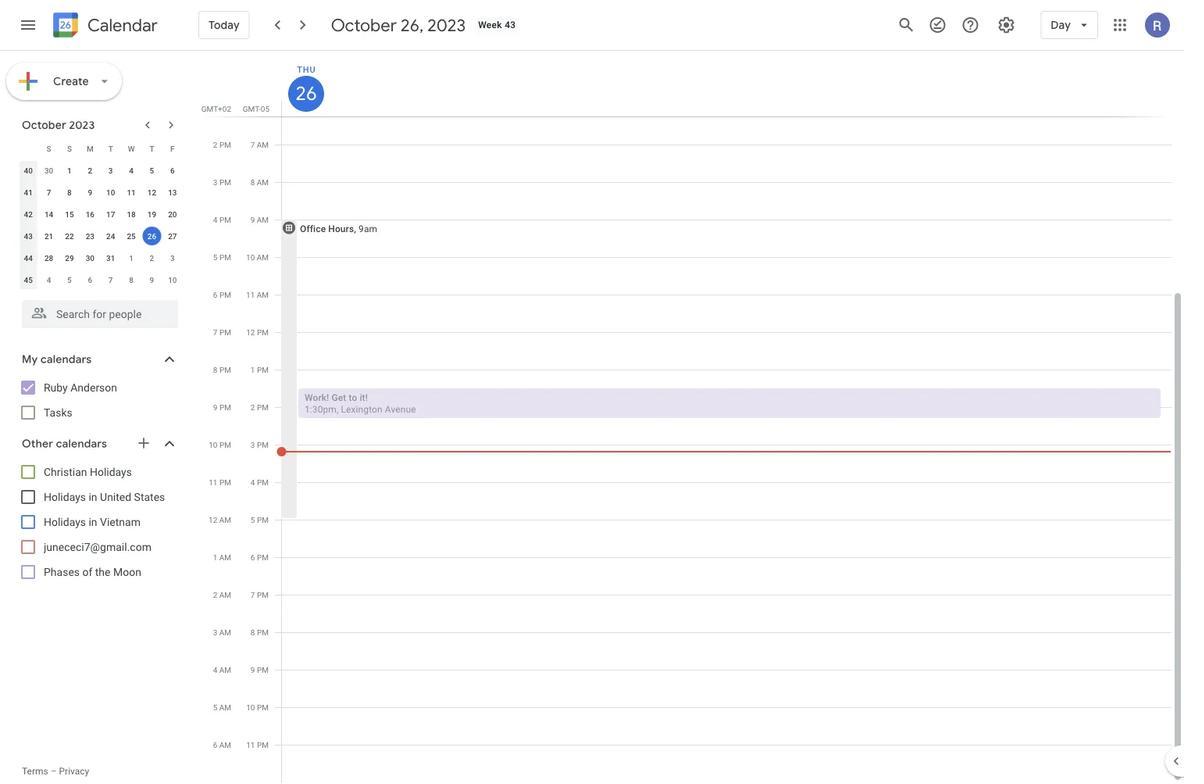 Task type: locate. For each thing, give the bounding box(es) containing it.
0 vertical spatial 6 pm
[[213, 290, 231, 299]]

26 inside column header
[[295, 81, 316, 106]]

26 column header
[[281, 51, 1172, 116]]

0 vertical spatial 26
[[295, 81, 316, 106]]

8 pm
[[213, 365, 231, 374], [251, 628, 269, 637]]

am
[[257, 140, 269, 149], [257, 177, 269, 187], [257, 215, 269, 224], [257, 252, 269, 262], [257, 290, 269, 299], [219, 515, 231, 524], [219, 553, 231, 562], [219, 590, 231, 599], [219, 628, 231, 637], [219, 665, 231, 674], [219, 703, 231, 712], [219, 740, 231, 749]]

0 horizontal spatial 5 pm
[[213, 252, 231, 262]]

10 pm up 12 am
[[209, 440, 231, 449]]

12 for 12 am
[[209, 515, 217, 524]]

s up september 30 element
[[47, 144, 51, 153]]

9
[[88, 188, 92, 197], [251, 215, 255, 224], [150, 275, 154, 284], [213, 402, 218, 412], [251, 665, 255, 674]]

2 in from the top
[[89, 515, 97, 528]]

october 2023
[[22, 118, 95, 132]]

30
[[44, 166, 53, 175], [86, 253, 95, 263]]

5
[[150, 166, 154, 175], [213, 252, 218, 262], [67, 275, 72, 284], [251, 515, 255, 524], [213, 703, 217, 712]]

1 vertical spatial 12
[[246, 327, 255, 337]]

october for october 26, 2023
[[331, 14, 397, 36]]

43 left the "21"
[[24, 231, 33, 241]]

Search for people text field
[[31, 300, 169, 328]]

29 element
[[60, 249, 79, 267]]

row group
[[18, 159, 183, 291]]

10 left 11 element in the left of the page
[[106, 188, 115, 197]]

12 am
[[209, 515, 231, 524]]

1 vertical spatial 2023
[[69, 118, 95, 132]]

7
[[251, 140, 255, 149], [47, 188, 51, 197], [109, 275, 113, 284], [213, 327, 218, 337], [251, 590, 255, 599]]

0 horizontal spatial 4 pm
[[213, 215, 231, 224]]

1 horizontal spatial 9 pm
[[251, 665, 269, 674]]

10 am
[[246, 252, 269, 262]]

1 vertical spatial in
[[89, 515, 97, 528]]

0 horizontal spatial 6 pm
[[213, 290, 231, 299]]

31 element
[[101, 249, 120, 267]]

in up junececi7@gmail.com
[[89, 515, 97, 528]]

7 pm right 2 am
[[251, 590, 269, 599]]

1 vertical spatial 11 pm
[[246, 740, 269, 749]]

privacy
[[59, 766, 89, 777]]

10 up the 11 am
[[246, 252, 255, 262]]

1 s from the left
[[47, 144, 51, 153]]

43 inside row
[[24, 231, 33, 241]]

5 right 12 am
[[251, 515, 255, 524]]

05
[[261, 104, 270, 113]]

0 horizontal spatial 43
[[24, 231, 33, 241]]

2 pm
[[213, 140, 231, 149], [251, 402, 269, 412]]

5 pm left 10 am
[[213, 252, 231, 262]]

f
[[170, 144, 175, 153]]

vietnam
[[100, 515, 141, 528]]

1 horizontal spatial 8 pm
[[251, 628, 269, 637]]

, left '9am'
[[354, 223, 356, 234]]

8 left november 9 element
[[129, 275, 134, 284]]

1
[[67, 166, 72, 175], [129, 253, 134, 263], [251, 365, 255, 374], [213, 553, 217, 562]]

0 vertical spatial 9 pm
[[213, 402, 231, 412]]

october up september 30 element
[[22, 118, 66, 132]]

0 horizontal spatial ,
[[337, 404, 339, 415]]

am up "1 am"
[[219, 515, 231, 524]]

9am
[[359, 223, 378, 234]]

0 horizontal spatial october
[[22, 118, 66, 132]]

other calendars list
[[3, 460, 194, 585]]

calendars for my calendars
[[41, 352, 92, 367]]

0 vertical spatial 10 pm
[[209, 440, 231, 449]]

10 pm
[[209, 440, 231, 449], [246, 703, 269, 712]]

am down 5 am
[[219, 740, 231, 749]]

am for 6 am
[[219, 740, 231, 749]]

am up 12 pm
[[257, 290, 269, 299]]

2 row from the top
[[18, 159, 183, 181]]

november 5 element
[[60, 270, 79, 289]]

1 horizontal spatial 5 pm
[[251, 515, 269, 524]]

november 9 element
[[143, 270, 161, 289]]

1 horizontal spatial 2 pm
[[251, 402, 269, 412]]

in
[[89, 490, 97, 503], [89, 515, 97, 528]]

other
[[22, 437, 53, 451]]

8 up 15 element
[[67, 188, 72, 197]]

0 vertical spatial calendars
[[41, 352, 92, 367]]

1 vertical spatial 5 pm
[[251, 515, 269, 524]]

0 horizontal spatial t
[[108, 144, 113, 153]]

november 7 element
[[101, 270, 120, 289]]

holidays down the christian
[[44, 490, 86, 503]]

work! get to it! 1:30pm , lexington avenue
[[305, 392, 416, 415]]

m
[[87, 144, 94, 153]]

20 element
[[163, 205, 182, 224]]

1 pm
[[251, 365, 269, 374]]

,
[[354, 223, 356, 234], [337, 404, 339, 415]]

row containing 40
[[18, 159, 183, 181]]

5 up the 6 am
[[213, 703, 217, 712]]

2 t from the left
[[150, 144, 154, 153]]

41
[[24, 188, 33, 197]]

0 horizontal spatial 26
[[148, 231, 156, 241]]

1 in from the top
[[89, 490, 97, 503]]

3 down 2 am
[[213, 628, 217, 637]]

in for vietnam
[[89, 515, 97, 528]]

None search field
[[0, 294, 194, 328]]

0 vertical spatial october
[[331, 14, 397, 36]]

holidays up junececi7@gmail.com
[[44, 515, 86, 528]]

thursday, october 26, today element
[[288, 76, 324, 112]]

1 right september 30 element
[[67, 166, 72, 175]]

2023
[[428, 14, 466, 36], [69, 118, 95, 132]]

1 vertical spatial 43
[[24, 231, 33, 241]]

8 am
[[251, 177, 269, 187]]

0 vertical spatial 2 pm
[[213, 140, 231, 149]]

thu 26
[[295, 64, 316, 106]]

5 left november 6 element
[[67, 275, 72, 284]]

27
[[168, 231, 177, 241]]

21 element
[[40, 227, 58, 245]]

5 row from the top
[[18, 225, 183, 247]]

12 down the 11 am
[[246, 327, 255, 337]]

5 up 12 element
[[150, 166, 154, 175]]

1 row from the top
[[18, 138, 183, 159]]

13 element
[[163, 183, 182, 202]]

8 right 3 am
[[251, 628, 255, 637]]

in left united
[[89, 490, 97, 503]]

am for 7 am
[[257, 140, 269, 149]]

7 am
[[251, 140, 269, 149]]

1 vertical spatial 3 pm
[[251, 440, 269, 449]]

9 pm
[[213, 402, 231, 412], [251, 665, 269, 674]]

1 down 12 am
[[213, 553, 217, 562]]

s left m
[[67, 144, 72, 153]]

am for 4 am
[[219, 665, 231, 674]]

am for 2 am
[[219, 590, 231, 599]]

main drawer image
[[19, 16, 38, 34]]

row group containing 40
[[18, 159, 183, 291]]

1 vertical spatial ,
[[337, 404, 339, 415]]

holidays
[[90, 465, 132, 478], [44, 490, 86, 503], [44, 515, 86, 528]]

6 row from the top
[[18, 247, 183, 269]]

0 horizontal spatial 2023
[[69, 118, 95, 132]]

1 vertical spatial october
[[22, 118, 66, 132]]

2 horizontal spatial 12
[[246, 327, 255, 337]]

1 horizontal spatial 43
[[505, 20, 516, 30]]

0 vertical spatial ,
[[354, 223, 356, 234]]

6 pm left the 11 am
[[213, 290, 231, 299]]

1 horizontal spatial 6 pm
[[251, 553, 269, 562]]

3
[[109, 166, 113, 175], [213, 177, 218, 187], [170, 253, 175, 263], [251, 440, 255, 449], [213, 628, 217, 637]]

1 horizontal spatial 12
[[209, 515, 217, 524]]

7 row from the top
[[18, 269, 183, 291]]

10
[[106, 188, 115, 197], [246, 252, 255, 262], [168, 275, 177, 284], [209, 440, 218, 449], [246, 703, 255, 712]]

day button
[[1041, 6, 1099, 44]]

holidays up united
[[90, 465, 132, 478]]

4 row from the top
[[18, 203, 183, 225]]

5 pm right 12 am
[[251, 515, 269, 524]]

3 pm down 1 pm
[[251, 440, 269, 449]]

11 element
[[122, 183, 141, 202]]

7 right 41
[[47, 188, 51, 197]]

1 vertical spatial holidays
[[44, 490, 86, 503]]

0 vertical spatial 2023
[[428, 14, 466, 36]]

november 6 element
[[81, 270, 99, 289]]

1 vertical spatial 8 pm
[[251, 628, 269, 637]]

am up 3 am
[[219, 590, 231, 599]]

row containing 42
[[18, 203, 183, 225]]

am up 2 am
[[219, 553, 231, 562]]

18 element
[[122, 205, 141, 224]]

get
[[332, 392, 347, 403]]

1 vertical spatial 4 pm
[[251, 477, 269, 487]]

10 pm right 5 am
[[246, 703, 269, 712]]

settings menu image
[[997, 16, 1016, 34]]

am down 8 am
[[257, 215, 269, 224]]

7 pm left 12 pm
[[213, 327, 231, 337]]

t
[[108, 144, 113, 153], [150, 144, 154, 153]]

–
[[51, 766, 57, 777]]

23 element
[[81, 227, 99, 245]]

6 inside november 6 element
[[88, 275, 92, 284]]

1 right 31 element
[[129, 253, 134, 263]]

6 pm right "1 am"
[[251, 553, 269, 562]]

26 cell
[[142, 225, 162, 247]]

2 vertical spatial 12
[[209, 515, 217, 524]]

1 vertical spatial 30
[[86, 253, 95, 263]]

4
[[129, 166, 134, 175], [213, 215, 218, 224], [47, 275, 51, 284], [251, 477, 255, 487], [213, 665, 217, 674]]

2023 right 26,
[[428, 14, 466, 36]]

october left 26,
[[331, 14, 397, 36]]

today button
[[199, 6, 250, 44]]

am down 05
[[257, 140, 269, 149]]

2023 up m
[[69, 118, 95, 132]]

, down get
[[337, 404, 339, 415]]

my
[[22, 352, 38, 367]]

3 pm left 8 am
[[213, 177, 231, 187]]

calendars up christian holidays at the left bottom of the page
[[56, 437, 107, 451]]

am down 2 am
[[219, 628, 231, 637]]

1 vertical spatial 7 pm
[[251, 590, 269, 599]]

43
[[505, 20, 516, 30], [24, 231, 33, 241]]

1 horizontal spatial s
[[67, 144, 72, 153]]

24
[[106, 231, 115, 241]]

2
[[213, 140, 218, 149], [88, 166, 92, 175], [150, 253, 154, 263], [251, 402, 255, 412], [213, 590, 217, 599]]

2 vertical spatial holidays
[[44, 515, 86, 528]]

the
[[95, 565, 111, 578]]

t right w
[[150, 144, 154, 153]]

1 for 1 am
[[213, 553, 217, 562]]

pm
[[220, 140, 231, 149], [220, 177, 231, 187], [220, 215, 231, 224], [220, 252, 231, 262], [220, 290, 231, 299], [220, 327, 231, 337], [257, 327, 269, 337], [220, 365, 231, 374], [257, 365, 269, 374], [220, 402, 231, 412], [257, 402, 269, 412], [220, 440, 231, 449], [257, 440, 269, 449], [220, 477, 231, 487], [257, 477, 269, 487], [257, 515, 269, 524], [257, 553, 269, 562], [257, 590, 269, 599], [257, 628, 269, 637], [257, 665, 269, 674], [257, 703, 269, 712], [257, 740, 269, 749]]

2 up 3 am
[[213, 590, 217, 599]]

40
[[24, 166, 33, 175]]

2 pm down 1 pm
[[251, 402, 269, 412]]

am up '9 am'
[[257, 177, 269, 187]]

0 vertical spatial 30
[[44, 166, 53, 175]]

10 right november 9 element
[[168, 275, 177, 284]]

2 down m
[[88, 166, 92, 175]]

30 right 40 on the top left of page
[[44, 166, 53, 175]]

0 vertical spatial in
[[89, 490, 97, 503]]

1 for 1 pm
[[251, 365, 255, 374]]

6 pm
[[213, 290, 231, 299], [251, 553, 269, 562]]

1 horizontal spatial t
[[150, 144, 154, 153]]

calendars up ruby
[[41, 352, 92, 367]]

42
[[24, 209, 33, 219]]

privacy link
[[59, 766, 89, 777]]

11 pm up 12 am
[[209, 477, 231, 487]]

row
[[18, 138, 183, 159], [18, 159, 183, 181], [18, 181, 183, 203], [18, 203, 183, 225], [18, 225, 183, 247], [18, 247, 183, 269], [18, 269, 183, 291]]

0 vertical spatial 5 pm
[[213, 252, 231, 262]]

t right m
[[108, 144, 113, 153]]

1 down 12 pm
[[251, 365, 255, 374]]

1 horizontal spatial 30
[[86, 253, 95, 263]]

30 element
[[81, 249, 99, 267]]

am for 1 am
[[219, 553, 231, 562]]

0 horizontal spatial s
[[47, 144, 51, 153]]

hours
[[328, 223, 354, 234]]

am down 3 am
[[219, 665, 231, 674]]

26 inside cell
[[148, 231, 156, 241]]

0 horizontal spatial 12
[[148, 188, 156, 197]]

0 horizontal spatial 10 pm
[[209, 440, 231, 449]]

1 horizontal spatial 10 pm
[[246, 703, 269, 712]]

0 horizontal spatial 9 pm
[[213, 402, 231, 412]]

43 right week
[[505, 20, 516, 30]]

2 left the november 3 element
[[150, 253, 154, 263]]

22 element
[[60, 227, 79, 245]]

0 vertical spatial 12
[[148, 188, 156, 197]]

5 pm
[[213, 252, 231, 262], [251, 515, 269, 524]]

11 right 10 element
[[127, 188, 136, 197]]

8 up '9 am'
[[251, 177, 255, 187]]

calendars inside dropdown button
[[56, 437, 107, 451]]

my calendars list
[[3, 375, 194, 425]]

terms link
[[22, 766, 48, 777]]

17 element
[[101, 205, 120, 224]]

other calendars
[[22, 437, 107, 451]]

terms
[[22, 766, 48, 777]]

am for 12 am
[[219, 515, 231, 524]]

phases of the moon
[[44, 565, 141, 578]]

30 right 29 element
[[86, 253, 95, 263]]

26 right 25 element
[[148, 231, 156, 241]]

26 down thu at top left
[[295, 81, 316, 106]]

17
[[106, 209, 115, 219]]

1 horizontal spatial october
[[331, 14, 397, 36]]

row group inside october 2023 grid
[[18, 159, 183, 291]]

12 inside row
[[148, 188, 156, 197]]

11 pm right the 6 am
[[246, 740, 269, 749]]

8 pm left 1 pm
[[213, 365, 231, 374]]

2 pm down gmt+02
[[213, 140, 231, 149]]

calendars inside dropdown button
[[41, 352, 92, 367]]

0 horizontal spatial 30
[[44, 166, 53, 175]]

12 right 11 element in the left of the page
[[148, 188, 156, 197]]

october for october 2023
[[22, 118, 66, 132]]

0 horizontal spatial 3 pm
[[213, 177, 231, 187]]

0 horizontal spatial 11 pm
[[209, 477, 231, 487]]

3 down 1 pm
[[251, 440, 255, 449]]

1 vertical spatial 26
[[148, 231, 156, 241]]

6 right november 5 element at the top of page
[[88, 275, 92, 284]]

11 pm
[[209, 477, 231, 487], [246, 740, 269, 749]]

am down '9 am'
[[257, 252, 269, 262]]

7 pm
[[213, 327, 231, 337], [251, 590, 269, 599]]

27 element
[[163, 227, 182, 245]]

10 right 5 am
[[246, 703, 255, 712]]

7 left 'november 8' element
[[109, 275, 113, 284]]

29
[[65, 253, 74, 263]]

26, today element
[[143, 227, 161, 245]]

7 inside november 7 'element'
[[109, 275, 113, 284]]

1 horizontal spatial 3 pm
[[251, 440, 269, 449]]

1 horizontal spatial 4 pm
[[251, 477, 269, 487]]

3 row from the top
[[18, 181, 183, 203]]

14 element
[[40, 205, 58, 224]]

am up the 6 am
[[219, 703, 231, 712]]

8 pm right 3 am
[[251, 628, 269, 637]]

1 vertical spatial 2 pm
[[251, 402, 269, 412]]

calendar element
[[50, 9, 158, 44]]

row containing 41
[[18, 181, 183, 203]]

19
[[148, 209, 156, 219]]

1 horizontal spatial 26
[[295, 81, 316, 106]]

1 vertical spatial calendars
[[56, 437, 107, 451]]

calendars for other calendars
[[56, 437, 107, 451]]

0 vertical spatial 7 pm
[[213, 327, 231, 337]]

1 horizontal spatial 7 pm
[[251, 590, 269, 599]]

0 horizontal spatial 8 pm
[[213, 365, 231, 374]]

12 up "1 am"
[[209, 515, 217, 524]]



Task type: describe. For each thing, give the bounding box(es) containing it.
26 grid
[[200, 51, 1185, 783]]

work!
[[305, 392, 329, 403]]

office hours , 9am
[[300, 223, 378, 234]]

6 right "1 am"
[[251, 553, 255, 562]]

ruby
[[44, 381, 68, 394]]

terms – privacy
[[22, 766, 89, 777]]

my calendars
[[22, 352, 92, 367]]

am for 3 am
[[219, 628, 231, 637]]

united
[[100, 490, 131, 503]]

am for 9 am
[[257, 215, 269, 224]]

create
[[53, 74, 89, 88]]

holidays in united states
[[44, 490, 165, 503]]

october 26, 2023
[[331, 14, 466, 36]]

row containing 43
[[18, 225, 183, 247]]

2 down 1 pm
[[251, 402, 255, 412]]

holidays in vietnam
[[44, 515, 141, 528]]

1 horizontal spatial ,
[[354, 223, 356, 234]]

1 vertical spatial 9 pm
[[251, 665, 269, 674]]

2 down gmt+02
[[213, 140, 218, 149]]

7 down gmt-
[[251, 140, 255, 149]]

10 inside 'element'
[[168, 275, 177, 284]]

25
[[127, 231, 136, 241]]

11 up 12 am
[[209, 477, 218, 487]]

6 am
[[213, 740, 231, 749]]

in for united
[[89, 490, 97, 503]]

21
[[44, 231, 53, 241]]

5 am
[[213, 703, 231, 712]]

8 left 1 pm
[[213, 365, 218, 374]]

0 vertical spatial 4 pm
[[213, 215, 231, 224]]

25 element
[[122, 227, 141, 245]]

calendar
[[88, 14, 158, 36]]

3 right 13 element
[[213, 177, 218, 187]]

1 for november 1 element
[[129, 253, 134, 263]]

5 left 10 am
[[213, 252, 218, 262]]

row containing s
[[18, 138, 183, 159]]

november 1 element
[[122, 249, 141, 267]]

16 element
[[81, 205, 99, 224]]

week 43
[[478, 20, 516, 30]]

am for 5 am
[[219, 703, 231, 712]]

0 horizontal spatial 7 pm
[[213, 327, 231, 337]]

w
[[128, 144, 135, 153]]

of
[[82, 565, 92, 578]]

row containing 44
[[18, 247, 183, 269]]

4 am
[[213, 665, 231, 674]]

11 inside row
[[127, 188, 136, 197]]

16
[[86, 209, 95, 219]]

christian
[[44, 465, 87, 478]]

22
[[65, 231, 74, 241]]

states
[[134, 490, 165, 503]]

anderson
[[70, 381, 117, 394]]

to
[[349, 392, 357, 403]]

28
[[44, 253, 53, 263]]

add other calendars image
[[136, 435, 152, 451]]

9 am
[[251, 215, 269, 224]]

0 vertical spatial 3 pm
[[213, 177, 231, 187]]

23
[[86, 231, 95, 241]]

avenue
[[385, 404, 416, 415]]

20
[[168, 209, 177, 219]]

november 2 element
[[143, 249, 161, 267]]

november 4 element
[[40, 270, 58, 289]]

1 vertical spatial 10 pm
[[246, 703, 269, 712]]

0 vertical spatial 43
[[505, 20, 516, 30]]

october 2023 grid
[[15, 138, 183, 291]]

6 left the 11 am
[[213, 290, 218, 299]]

28 element
[[40, 249, 58, 267]]

6 up 13 element
[[170, 166, 175, 175]]

44
[[24, 253, 33, 263]]

week
[[478, 20, 502, 30]]

10 right add other calendars image
[[209, 440, 218, 449]]

november 8 element
[[122, 270, 141, 289]]

3 up 10 element
[[109, 166, 113, 175]]

11 down 10 am
[[246, 290, 255, 299]]

ruby anderson
[[44, 381, 117, 394]]

moon
[[113, 565, 141, 578]]

it!
[[360, 392, 368, 403]]

0 horizontal spatial 2 pm
[[213, 140, 231, 149]]

november 10 element
[[163, 270, 182, 289]]

1 t from the left
[[108, 144, 113, 153]]

12 for 12
[[148, 188, 156, 197]]

am for 10 am
[[257, 252, 269, 262]]

18
[[127, 209, 136, 219]]

, inside work! get to it! 1:30pm , lexington avenue
[[337, 404, 339, 415]]

1 am
[[213, 553, 231, 562]]

7 right 2 am
[[251, 590, 255, 599]]

2 s from the left
[[67, 144, 72, 153]]

2 am
[[213, 590, 231, 599]]

30 for 30 element
[[86, 253, 95, 263]]

3 right november 2 element
[[170, 253, 175, 263]]

today
[[209, 18, 240, 32]]

row containing 45
[[18, 269, 183, 291]]

phases
[[44, 565, 80, 578]]

1 horizontal spatial 2023
[[428, 14, 466, 36]]

tasks
[[44, 406, 72, 419]]

thu
[[297, 64, 316, 74]]

gmt-05
[[243, 104, 270, 113]]

19 element
[[143, 205, 161, 224]]

26,
[[401, 14, 424, 36]]

september 30 element
[[40, 161, 58, 180]]

junececi7@gmail.com
[[44, 540, 152, 553]]

0 vertical spatial 8 pm
[[213, 365, 231, 374]]

11 am
[[246, 290, 269, 299]]

holidays for vietnam
[[44, 515, 86, 528]]

6 down 5 am
[[213, 740, 217, 749]]

0 vertical spatial 11 pm
[[209, 477, 231, 487]]

45
[[24, 275, 33, 284]]

1 vertical spatial 6 pm
[[251, 553, 269, 562]]

12 element
[[143, 183, 161, 202]]

15 element
[[60, 205, 79, 224]]

am for 8 am
[[257, 177, 269, 187]]

lexington
[[341, 404, 383, 415]]

office
[[300, 223, 326, 234]]

15
[[65, 209, 74, 219]]

my calendars button
[[3, 347, 194, 372]]

create button
[[6, 63, 122, 100]]

14
[[44, 209, 53, 219]]

am for 11 am
[[257, 290, 269, 299]]

13
[[168, 188, 177, 197]]

11 right the 6 am
[[246, 740, 255, 749]]

10 element
[[101, 183, 120, 202]]

holidays for united
[[44, 490, 86, 503]]

12 pm
[[246, 327, 269, 337]]

31
[[106, 253, 115, 263]]

calendar heading
[[84, 14, 158, 36]]

1 horizontal spatial 11 pm
[[246, 740, 269, 749]]

gmt+02
[[201, 104, 231, 113]]

other calendars button
[[3, 431, 194, 456]]

7 left 12 pm
[[213, 327, 218, 337]]

1:30pm
[[305, 404, 337, 415]]

gmt-
[[243, 104, 261, 113]]

12 for 12 pm
[[246, 327, 255, 337]]

november 3 element
[[163, 249, 182, 267]]

christian holidays
[[44, 465, 132, 478]]

30 for september 30 element
[[44, 166, 53, 175]]

0 vertical spatial holidays
[[90, 465, 132, 478]]

3 am
[[213, 628, 231, 637]]

24 element
[[101, 227, 120, 245]]

day
[[1051, 18, 1071, 32]]



Task type: vqa. For each thing, say whether or not it's contained in the screenshot.


